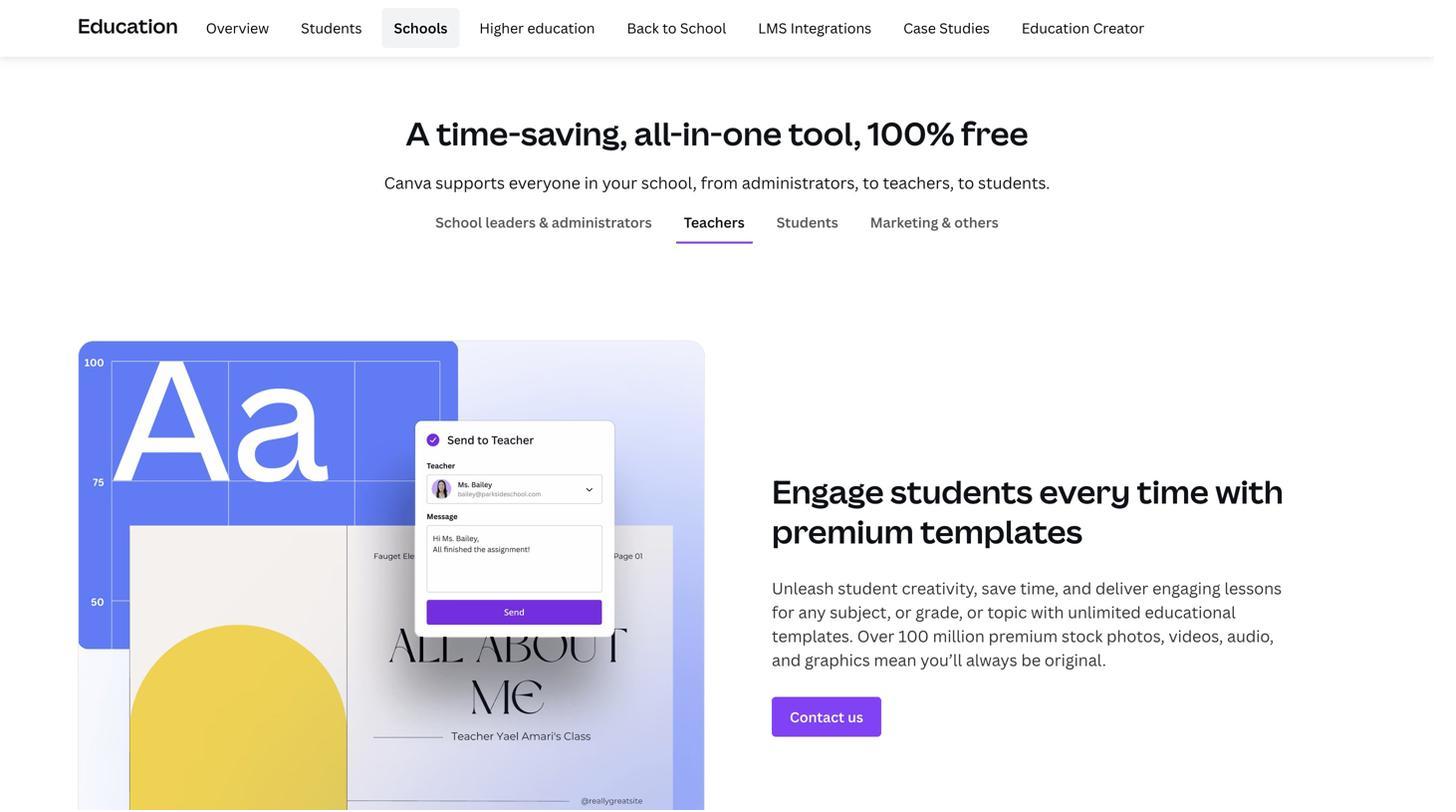 Task type: describe. For each thing, give the bounding box(es) containing it.
saving,
[[521, 112, 628, 155]]

students button
[[769, 204, 847, 242]]

lms integrations
[[759, 18, 872, 37]]

1 or from the left
[[895, 601, 912, 623]]

audio,
[[1228, 625, 1274, 647]]

administrators
[[552, 213, 652, 232]]

2 horizontal spatial to
[[958, 172, 975, 193]]

1 & from the left
[[539, 213, 549, 232]]

1 horizontal spatial to
[[863, 172, 879, 193]]

case studies link
[[892, 8, 1002, 48]]

supports
[[436, 172, 505, 193]]

education creator
[[1022, 18, 1145, 37]]

0 vertical spatial school
[[680, 18, 727, 37]]

0 horizontal spatial and
[[772, 649, 801, 671]]

always
[[966, 649, 1018, 671]]

student sending work they completed to a teacher for review image
[[78, 340, 705, 810]]

engaging
[[1153, 578, 1221, 599]]

lms integrations link
[[747, 8, 884, 48]]

educational
[[1145, 601, 1236, 623]]

with inside "unleash student creativity, save time, and deliver engaging lessons for any subject, or grade, or topic with unlimited educational templates. over 100 million premium stock photos, videos, audio, and graphics mean you'll always be original."
[[1031, 601, 1064, 623]]

schools link
[[382, 8, 460, 48]]

million
[[933, 625, 985, 647]]

premium inside 'engage students every time with premium templates'
[[772, 510, 914, 553]]

all-
[[634, 112, 683, 155]]

school leaders & administrators button
[[428, 204, 660, 242]]

higher education
[[480, 18, 595, 37]]

teachers
[[684, 213, 745, 232]]

subject,
[[830, 601, 892, 623]]

back to school link
[[615, 8, 739, 48]]

deliver
[[1096, 578, 1149, 599]]

overview link
[[194, 8, 281, 48]]

integrations
[[791, 18, 872, 37]]

marketing & others button
[[863, 204, 1007, 242]]

mean
[[874, 649, 917, 671]]

one
[[723, 112, 782, 155]]

grade,
[[916, 601, 964, 623]]

education for education
[[78, 12, 178, 39]]

with inside 'engage students every time with premium templates'
[[1216, 470, 1284, 513]]

higher education link
[[468, 8, 607, 48]]

school inside button
[[436, 213, 482, 232]]

be
[[1022, 649, 1041, 671]]

higher
[[480, 18, 524, 37]]

students link
[[289, 8, 374, 48]]

videos,
[[1169, 625, 1224, 647]]

unlimited
[[1068, 601, 1142, 623]]

for
[[772, 601, 795, 623]]

studies
[[940, 18, 990, 37]]

save
[[982, 578, 1017, 599]]

leaders
[[486, 213, 536, 232]]

time,
[[1021, 578, 1059, 599]]



Task type: vqa. For each thing, say whether or not it's contained in the screenshot.
GENERICNAME382024 element
no



Task type: locate. For each thing, give the bounding box(es) containing it.
over
[[858, 625, 895, 647]]

school leaders & administrators
[[436, 213, 652, 232]]

you'll
[[921, 649, 963, 671]]

students inside button
[[777, 213, 839, 232]]

in
[[585, 172, 599, 193]]

school,
[[642, 172, 697, 193]]

0 horizontal spatial with
[[1031, 601, 1064, 623]]

to
[[663, 18, 677, 37], [863, 172, 879, 193], [958, 172, 975, 193]]

marketing & others
[[871, 213, 999, 232]]

100%
[[868, 112, 955, 155]]

1 horizontal spatial &
[[942, 213, 951, 232]]

everyone
[[509, 172, 581, 193]]

teachers,
[[883, 172, 955, 193]]

unleash student creativity, save time, and deliver engaging lessons for any subject, or grade, or topic with unlimited educational templates. over 100 million premium stock photos, videos, audio, and graphics mean you'll always be original.
[[772, 578, 1282, 671]]

free
[[962, 112, 1029, 155]]

or up million
[[967, 601, 984, 623]]

1 horizontal spatial premium
[[989, 625, 1058, 647]]

0 horizontal spatial education
[[78, 12, 178, 39]]

creator
[[1094, 18, 1145, 37]]

or
[[895, 601, 912, 623], [967, 601, 984, 623]]

1 horizontal spatial with
[[1216, 470, 1284, 513]]

school down supports
[[436, 213, 482, 232]]

1 horizontal spatial and
[[1063, 578, 1092, 599]]

1 vertical spatial students
[[777, 213, 839, 232]]

education
[[78, 12, 178, 39], [1022, 18, 1090, 37]]

photos,
[[1107, 625, 1165, 647]]

teachers button
[[676, 204, 753, 242]]

creativity,
[[902, 578, 978, 599]]

to left the teachers,
[[863, 172, 879, 193]]

0 horizontal spatial students
[[301, 18, 362, 37]]

and up unlimited
[[1063, 578, 1092, 599]]

with
[[1216, 470, 1284, 513], [1031, 601, 1064, 623]]

in-
[[683, 112, 723, 155]]

premium
[[772, 510, 914, 553], [989, 625, 1058, 647]]

education creator link
[[1010, 8, 1157, 48]]

1 vertical spatial school
[[436, 213, 482, 232]]

with right time
[[1216, 470, 1284, 513]]

1 vertical spatial with
[[1031, 601, 1064, 623]]

marketing
[[871, 213, 939, 232]]

every
[[1040, 470, 1131, 513]]

administrators,
[[742, 172, 859, 193]]

0 horizontal spatial to
[[663, 18, 677, 37]]

canva
[[384, 172, 432, 193]]

0 vertical spatial premium
[[772, 510, 914, 553]]

& left others
[[942, 213, 951, 232]]

case
[[904, 18, 936, 37]]

& right leaders
[[539, 213, 549, 232]]

0 vertical spatial students
[[301, 18, 362, 37]]

0 horizontal spatial &
[[539, 213, 549, 232]]

time
[[1138, 470, 1209, 513]]

canva supports everyone in your school, from administrators, to teachers, to students.
[[384, 172, 1051, 193]]

0 horizontal spatial or
[[895, 601, 912, 623]]

original.
[[1045, 649, 1107, 671]]

2 & from the left
[[942, 213, 951, 232]]

1 horizontal spatial or
[[967, 601, 984, 623]]

1 vertical spatial and
[[772, 649, 801, 671]]

premium up be
[[989, 625, 1058, 647]]

and
[[1063, 578, 1092, 599], [772, 649, 801, 671]]

0 vertical spatial and
[[1063, 578, 1092, 599]]

to right back
[[663, 18, 677, 37]]

menu bar containing overview
[[186, 8, 1157, 48]]

and down templates.
[[772, 649, 801, 671]]

a time-saving, all-in-one tool, 100% free
[[406, 112, 1029, 155]]

&
[[539, 213, 549, 232], [942, 213, 951, 232]]

0 horizontal spatial school
[[436, 213, 482, 232]]

or up 100 at the right
[[895, 601, 912, 623]]

school
[[680, 18, 727, 37], [436, 213, 482, 232]]

schools
[[394, 18, 448, 37]]

1 horizontal spatial education
[[1022, 18, 1090, 37]]

students down administrators,
[[777, 213, 839, 232]]

1 vertical spatial premium
[[989, 625, 1058, 647]]

students.
[[979, 172, 1051, 193]]

others
[[955, 213, 999, 232]]

tool,
[[789, 112, 862, 155]]

student
[[838, 578, 898, 599]]

any
[[799, 601, 826, 623]]

lessons
[[1225, 578, 1282, 599]]

a
[[406, 112, 430, 155]]

back
[[627, 18, 659, 37]]

case studies
[[904, 18, 990, 37]]

students
[[301, 18, 362, 37], [777, 213, 839, 232]]

education for education creator
[[1022, 18, 1090, 37]]

school right back
[[680, 18, 727, 37]]

lms
[[759, 18, 787, 37]]

graphics
[[805, 649, 871, 671]]

0 vertical spatial with
[[1216, 470, 1284, 513]]

students left schools
[[301, 18, 362, 37]]

2 or from the left
[[967, 601, 984, 623]]

overview
[[206, 18, 269, 37]]

0 horizontal spatial premium
[[772, 510, 914, 553]]

your
[[603, 172, 638, 193]]

engage students every time with premium templates
[[772, 470, 1284, 553]]

with down time,
[[1031, 601, 1064, 623]]

templates
[[921, 510, 1083, 553]]

1 horizontal spatial students
[[777, 213, 839, 232]]

to up others
[[958, 172, 975, 193]]

time-
[[437, 112, 521, 155]]

menu bar
[[186, 8, 1157, 48]]

templates.
[[772, 625, 854, 647]]

premium inside "unleash student creativity, save time, and deliver engaging lessons for any subject, or grade, or topic with unlimited educational templates. over 100 million premium stock photos, videos, audio, and graphics mean you'll always be original."
[[989, 625, 1058, 647]]

premium up student
[[772, 510, 914, 553]]

from
[[701, 172, 738, 193]]

students
[[891, 470, 1033, 513]]

topic
[[988, 601, 1028, 623]]

back to school
[[627, 18, 727, 37]]

education
[[528, 18, 595, 37]]

stock
[[1062, 625, 1103, 647]]

unleash
[[772, 578, 834, 599]]

100
[[899, 625, 929, 647]]

1 horizontal spatial school
[[680, 18, 727, 37]]

engage
[[772, 470, 884, 513]]



